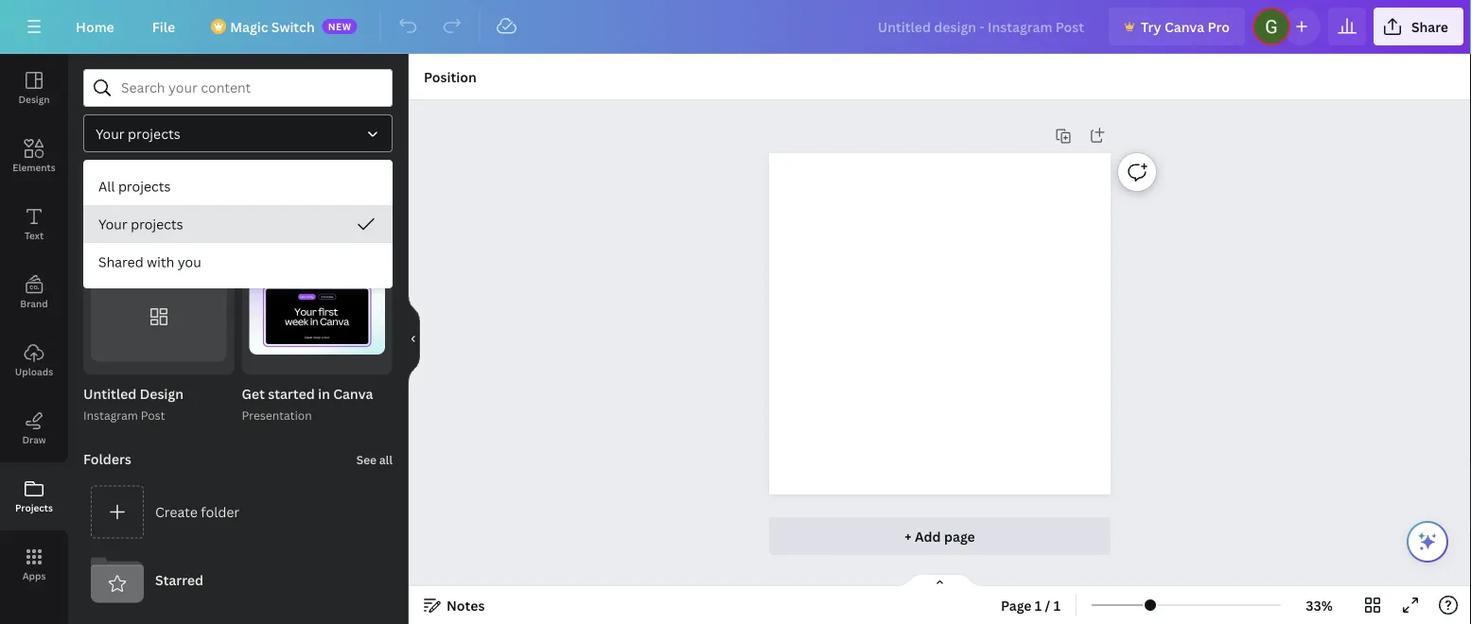 Task type: describe. For each thing, give the bounding box(es) containing it.
try
[[1141, 18, 1162, 35]]

of
[[356, 357, 370, 370]]

shared with you
[[98, 253, 201, 271]]

see all button for folders
[[355, 441, 395, 478]]

designs inside designs button
[[197, 176, 248, 194]]

shared
[[98, 253, 144, 271]]

get started in canva presentation
[[242, 385, 373, 424]]

file button
[[137, 8, 190, 45]]

home
[[76, 18, 114, 35]]

33%
[[1306, 597, 1333, 615]]

get started in canva group
[[242, 258, 393, 425]]

your projects button
[[83, 205, 393, 243]]

select ownership filter list box
[[83, 167, 393, 281]]

see for designs
[[356, 232, 377, 248]]

draw button
[[0, 395, 68, 463]]

all for folders
[[379, 452, 393, 468]]

text button
[[0, 190, 68, 258]]

untitled
[[83, 385, 137, 403]]

home link
[[61, 8, 129, 45]]

main menu bar
[[0, 0, 1471, 54]]

elements
[[13, 161, 56, 174]]

1 horizontal spatial 1
[[1035, 597, 1042, 615]]

your inside select ownership filter button
[[96, 124, 125, 142]]

try canva pro
[[1141, 18, 1230, 35]]

see all button for designs
[[355, 220, 395, 258]]

Search your content search field
[[121, 70, 380, 106]]

brand button
[[0, 258, 68, 326]]

page 1 / 1
[[1001, 597, 1061, 615]]

position button
[[416, 62, 484, 92]]

canva inside get started in canva presentation
[[333, 385, 373, 403]]

33% button
[[1289, 590, 1350, 621]]

add
[[915, 528, 941, 546]]

your inside button
[[98, 215, 127, 233]]

try canva pro button
[[1109, 8, 1245, 45]]

Design title text field
[[863, 8, 1101, 45]]

0 horizontal spatial designs
[[83, 230, 134, 248]]

projects button
[[0, 463, 68, 531]]

elements button
[[0, 122, 68, 190]]

instagram
[[83, 408, 138, 424]]

untitled design group
[[83, 258, 234, 425]]

create folder
[[155, 503, 240, 521]]

file
[[152, 18, 175, 35]]

uploads button
[[0, 326, 68, 395]]

page
[[944, 528, 975, 546]]

pro
[[1208, 18, 1230, 35]]

uploads
[[15, 365, 53, 378]]

1 vertical spatial folders
[[83, 451, 131, 469]]

design inside untitled design instagram post
[[140, 385, 184, 403]]

projects for select ownership filter button
[[128, 124, 180, 142]]

your projects inside button
[[98, 215, 183, 233]]

canva inside button
[[1165, 18, 1205, 35]]

+ add page
[[905, 528, 975, 546]]

magic switch
[[230, 18, 315, 35]]

create
[[155, 503, 198, 521]]

projects
[[15, 502, 53, 514]]

started
[[268, 385, 315, 403]]

shared with you button
[[83, 243, 393, 281]]

side panel tab list
[[0, 54, 68, 599]]

show pages image
[[895, 573, 986, 589]]

all for designs
[[379, 232, 393, 248]]

page
[[1001, 597, 1032, 615]]

see all for designs
[[356, 232, 393, 248]]



Task type: locate. For each thing, give the bounding box(es) containing it.
1 vertical spatial all
[[379, 452, 393, 468]]

see all button
[[355, 220, 395, 258], [355, 441, 395, 478]]

shared with you option
[[83, 243, 393, 281]]

magic
[[230, 18, 268, 35]]

see all button down folders button
[[355, 220, 395, 258]]

projects up shared with you
[[118, 177, 171, 195]]

all projects option
[[83, 167, 393, 205]]

1 horizontal spatial designs
[[197, 176, 248, 194]]

+
[[905, 528, 912, 546]]

0 horizontal spatial all
[[98, 177, 115, 195]]

1 left /
[[1035, 597, 1042, 615]]

your projects down all projects
[[98, 215, 183, 233]]

design up post
[[140, 385, 184, 403]]

all inside option
[[98, 177, 115, 195]]

starred
[[155, 572, 204, 590]]

1 vertical spatial your projects
[[98, 215, 183, 233]]

2 see all from the top
[[356, 452, 393, 468]]

see down folders button
[[356, 232, 377, 248]]

brand
[[20, 297, 48, 310]]

projects for all projects button on the top
[[118, 177, 171, 195]]

1
[[347, 357, 353, 370], [1035, 597, 1042, 615], [1054, 597, 1061, 615]]

all projects button
[[83, 167, 393, 205]]

see
[[356, 232, 377, 248], [356, 452, 377, 468]]

0 horizontal spatial design
[[18, 93, 50, 106]]

1 vertical spatial design
[[140, 385, 184, 403]]

1 see all button from the top
[[355, 220, 395, 258]]

1 vertical spatial your
[[98, 215, 127, 233]]

27
[[372, 357, 384, 370]]

1 horizontal spatial design
[[140, 385, 184, 403]]

post
[[141, 408, 165, 424]]

1 horizontal spatial all
[[116, 176, 133, 194]]

1 vertical spatial see all button
[[355, 441, 395, 478]]

create folder button
[[83, 478, 393, 547]]

all projects
[[98, 177, 171, 195]]

your
[[96, 124, 125, 142], [98, 215, 127, 233]]

switch
[[271, 18, 315, 35]]

0 vertical spatial your projects
[[96, 124, 180, 142]]

+ add page button
[[769, 518, 1111, 555]]

draw
[[22, 433, 46, 446]]

group
[[83, 258, 234, 375]]

canva right in
[[333, 385, 373, 403]]

see all button down get started in canva presentation
[[355, 441, 395, 478]]

0 vertical spatial all
[[379, 232, 393, 248]]

all for all projects
[[98, 177, 115, 195]]

designs
[[197, 176, 248, 194], [83, 230, 134, 248]]

notes
[[447, 597, 485, 615]]

0 vertical spatial designs
[[197, 176, 248, 194]]

see all down folders button
[[356, 232, 393, 248]]

0 vertical spatial canva
[[1165, 18, 1205, 35]]

1 vertical spatial designs
[[83, 230, 134, 248]]

share button
[[1374, 8, 1464, 45]]

design button
[[0, 54, 68, 122]]

2 see from the top
[[356, 452, 377, 468]]

0 horizontal spatial folders
[[83, 451, 131, 469]]

starred button
[[83, 547, 393, 615]]

with
[[147, 253, 174, 271]]

1 vertical spatial projects
[[118, 177, 171, 195]]

1 vertical spatial see
[[356, 452, 377, 468]]

see all for folders
[[356, 452, 393, 468]]

see all down get started in canva presentation
[[356, 452, 393, 468]]

projects up all projects
[[128, 124, 180, 142]]

1 vertical spatial canva
[[333, 385, 373, 403]]

canva assistant image
[[1417, 531, 1439, 554]]

design inside button
[[18, 93, 50, 106]]

0 vertical spatial design
[[18, 93, 50, 106]]

1 horizontal spatial canva
[[1165, 18, 1205, 35]]

projects up with
[[131, 215, 183, 233]]

projects
[[128, 124, 180, 142], [118, 177, 171, 195], [131, 215, 183, 233]]

share
[[1412, 18, 1449, 35]]

1 horizontal spatial folders
[[312, 176, 360, 194]]

0 horizontal spatial canva
[[333, 385, 373, 403]]

Select ownership filter button
[[83, 114, 393, 152]]

design
[[18, 93, 50, 106], [140, 385, 184, 403]]

all
[[379, 232, 393, 248], [379, 452, 393, 468]]

hide image
[[408, 294, 420, 385]]

your projects up all projects
[[96, 124, 180, 142]]

presentation
[[242, 408, 312, 424]]

1 see all from the top
[[356, 232, 393, 248]]

2 horizontal spatial 1
[[1054, 597, 1061, 615]]

0 vertical spatial folders
[[312, 176, 360, 194]]

0 horizontal spatial 1
[[347, 357, 353, 370]]

apps button
[[0, 531, 68, 599]]

0 vertical spatial your
[[96, 124, 125, 142]]

position
[[424, 68, 477, 86]]

your projects option
[[83, 205, 393, 243]]

0 vertical spatial projects
[[128, 124, 180, 142]]

designs button
[[165, 167, 280, 203]]

1 inside group
[[347, 357, 353, 370]]

your projects
[[96, 124, 180, 142], [98, 215, 183, 233]]

2 all from the top
[[379, 452, 393, 468]]

1 all from the top
[[379, 232, 393, 248]]

2 vertical spatial projects
[[131, 215, 183, 233]]

folder
[[201, 503, 240, 521]]

0 vertical spatial see
[[356, 232, 377, 248]]

your up shared
[[98, 215, 127, 233]]

1 left 'of' in the left of the page
[[347, 357, 353, 370]]

1 see from the top
[[356, 232, 377, 248]]

apps
[[22, 570, 46, 582]]

folders inside button
[[312, 176, 360, 194]]

get
[[242, 385, 265, 403]]

/
[[1045, 597, 1051, 615]]

untitled design instagram post
[[83, 385, 184, 424]]

0 vertical spatial see all button
[[355, 220, 395, 258]]

1 vertical spatial see all
[[356, 452, 393, 468]]

all for all
[[116, 176, 133, 194]]

folders button
[[280, 167, 393, 203]]

canva right "try"
[[1165, 18, 1205, 35]]

your projects inside select ownership filter button
[[96, 124, 180, 142]]

canva
[[1165, 18, 1205, 35], [333, 385, 373, 403]]

2 see all button from the top
[[355, 441, 395, 478]]

designs up shared
[[83, 230, 134, 248]]

all
[[116, 176, 133, 194], [98, 177, 115, 195]]

all button
[[83, 167, 165, 203]]

see for folders
[[356, 452, 377, 468]]

see all
[[356, 232, 393, 248], [356, 452, 393, 468]]

0 vertical spatial see all
[[356, 232, 393, 248]]

projects inside select ownership filter button
[[128, 124, 180, 142]]

notes button
[[416, 590, 492, 621]]

1 of 27
[[347, 357, 384, 370]]

see down get started in canva presentation
[[356, 452, 377, 468]]

designs up 'your projects' button
[[197, 176, 248, 194]]

you
[[178, 253, 201, 271]]

1 of 27 group
[[242, 258, 393, 375]]

in
[[318, 385, 330, 403]]

your up all button
[[96, 124, 125, 142]]

folders
[[312, 176, 360, 194], [83, 451, 131, 469]]

1 right /
[[1054, 597, 1061, 615]]

design up elements button
[[18, 93, 50, 106]]

text
[[24, 229, 44, 242]]

new
[[328, 20, 352, 33]]



Task type: vqa. For each thing, say whether or not it's contained in the screenshot.
Canva Assistant "image"
yes



